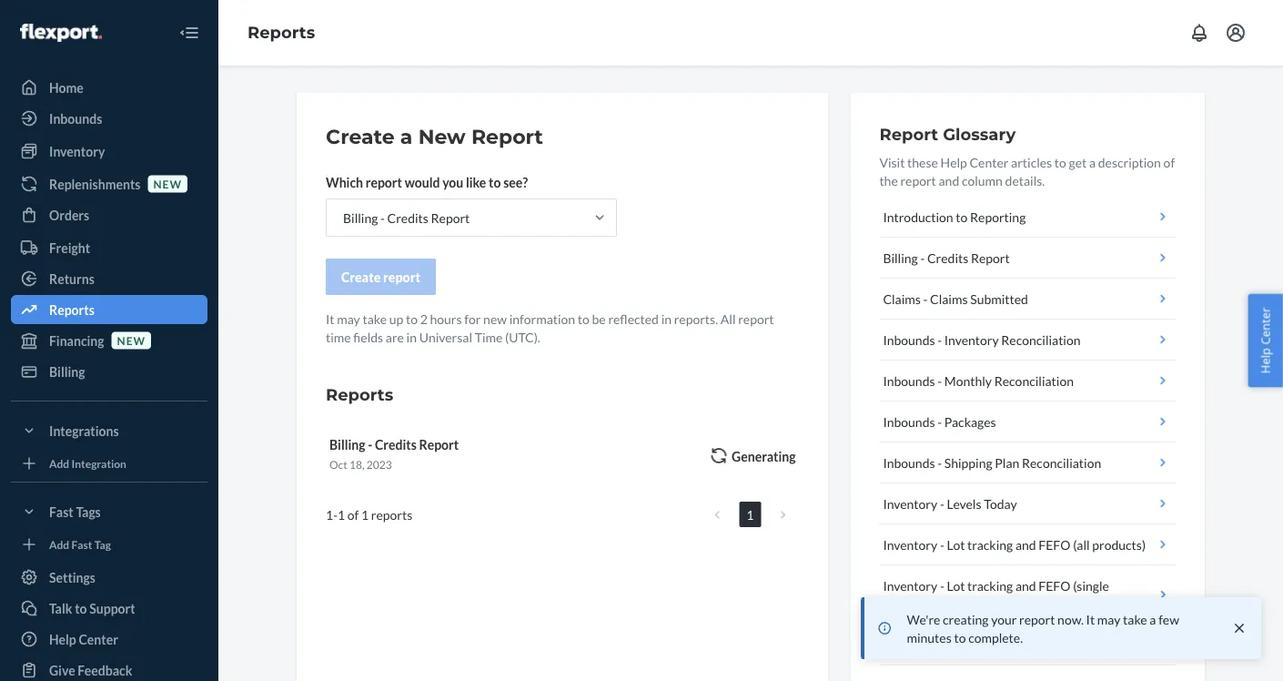 Task type: locate. For each thing, give the bounding box(es) containing it.
inventory - lot tracking and fefo (all products)
[[884, 537, 1146, 552]]

are
[[386, 329, 404, 345]]

may inside we're creating your report now. it may take a few minutes to complete.
[[1098, 611, 1121, 627]]

the
[[880, 173, 898, 188]]

inbounds - inventory reconciliation
[[884, 332, 1081, 347]]

add integration link
[[11, 453, 208, 474]]

- for inventory - levels today button
[[940, 496, 945, 511]]

create
[[326, 124, 395, 149], [341, 269, 381, 285]]

0 horizontal spatial help center
[[49, 631, 118, 647]]

inventory inside inventory - lot tracking and fefo (single product)
[[884, 578, 938, 593]]

billing - credits report down the introduction to reporting
[[884, 250, 1010, 265]]

1 vertical spatial credits
[[928, 250, 969, 265]]

inventory left levels
[[884, 496, 938, 511]]

2 fefo from the top
[[1039, 578, 1071, 593]]

inbounds for inbounds
[[49, 111, 102, 126]]

inventory - lot tracking and fefo (single product)
[[884, 578, 1110, 611]]

0 vertical spatial a
[[400, 124, 413, 149]]

a left few
[[1150, 611, 1157, 627]]

- for inventory - lot tracking and fefo (all products) button
[[940, 537, 945, 552]]

- down claims - claims submitted
[[938, 332, 943, 347]]

1 add from the top
[[49, 457, 69, 470]]

fefo
[[1039, 537, 1071, 552], [1039, 578, 1071, 593]]

2 vertical spatial a
[[1150, 611, 1157, 627]]

1 vertical spatial lot
[[947, 578, 966, 593]]

orders link
[[11, 200, 208, 229]]

claims left the submitted
[[931, 291, 968, 306]]

- left the shipping
[[938, 455, 943, 470]]

time
[[475, 329, 503, 345]]

inventory for inventory - lot tracking and fefo (single product)
[[884, 578, 938, 593]]

up
[[389, 311, 404, 326]]

0 vertical spatial new
[[153, 177, 182, 190]]

inbounds link
[[11, 104, 208, 133]]

inbounds up inbounds - packages
[[884, 373, 936, 388]]

tracking inside button
[[968, 537, 1014, 552]]

it
[[326, 311, 335, 326], [1087, 611, 1096, 627]]

1 tracking from the top
[[968, 537, 1014, 552]]

0 vertical spatial reconciliation
[[1002, 332, 1081, 347]]

introduction to reporting
[[884, 209, 1026, 224]]

1 horizontal spatial reports
[[248, 22, 315, 42]]

2 horizontal spatial help
[[1258, 348, 1274, 374]]

give
[[49, 662, 75, 678]]

tracking inside inventory - lot tracking and fefo (single product)
[[968, 578, 1014, 593]]

new up orders link
[[153, 177, 182, 190]]

claims
[[884, 291, 921, 306], [931, 291, 968, 306]]

fast left tag
[[71, 538, 92, 551]]

complete.
[[969, 630, 1024, 645]]

new for replenishments
[[153, 177, 182, 190]]

new
[[419, 124, 466, 149]]

you
[[443, 174, 464, 190]]

2 vertical spatial and
[[1016, 578, 1037, 593]]

0 vertical spatial help center
[[1258, 307, 1274, 374]]

give feedback
[[49, 662, 132, 678]]

inventory for inventory
[[49, 143, 105, 159]]

fefo left (all
[[1039, 537, 1071, 552]]

inbounds - inventory reconciliation button
[[880, 320, 1176, 361]]

1 vertical spatial a
[[1090, 154, 1096, 170]]

and up your
[[1016, 578, 1037, 593]]

lot up creating at the bottom right of page
[[947, 578, 966, 593]]

2 horizontal spatial in
[[980, 637, 990, 652]]

add fast tag
[[49, 538, 111, 551]]

open account menu image
[[1226, 22, 1247, 44]]

0 horizontal spatial help
[[49, 631, 76, 647]]

tracking
[[968, 537, 1014, 552], [968, 578, 1014, 593]]

report
[[880, 124, 939, 144], [472, 124, 544, 149], [431, 210, 470, 225], [972, 250, 1010, 265], [419, 437, 459, 452]]

reconciliation down inbounds - inventory reconciliation button
[[995, 373, 1074, 388]]

it up time
[[326, 311, 335, 326]]

chevron left image
[[715, 508, 721, 521]]

2 vertical spatial help
[[49, 631, 76, 647]]

which
[[326, 174, 363, 190]]

2 vertical spatial center
[[79, 631, 118, 647]]

- inside button
[[940, 537, 945, 552]]

new for financing
[[117, 334, 146, 347]]

close navigation image
[[178, 22, 200, 44]]

and left column
[[939, 173, 960, 188]]

- down which report would you like to see? in the left top of the page
[[381, 210, 385, 225]]

of
[[1164, 154, 1176, 170], [348, 507, 359, 522]]

inventory inside button
[[884, 537, 938, 552]]

1 vertical spatial help center
[[49, 631, 118, 647]]

2 vertical spatial credits
[[375, 437, 417, 452]]

credits down the introduction to reporting
[[928, 250, 969, 265]]

we're creating your report now. it may take a few minutes to complete.
[[907, 611, 1180, 645]]

may
[[337, 311, 360, 326], [1098, 611, 1121, 627]]

1 fefo from the top
[[1039, 537, 1071, 552]]

it right now. in the bottom right of the page
[[1087, 611, 1096, 627]]

1 horizontal spatial new
[[153, 177, 182, 190]]

4 1 from the left
[[747, 507, 754, 522]]

1 horizontal spatial may
[[1098, 611, 1121, 627]]

and inside inventory - lot tracking and fefo (all products) button
[[1016, 537, 1037, 552]]

create for create report
[[341, 269, 381, 285]]

1
[[326, 507, 333, 522], [338, 507, 345, 522], [362, 507, 369, 522], [747, 507, 754, 522]]

fefo for (all
[[1039, 537, 1071, 552]]

to inside visit these help center articles to get a description of the report and column details.
[[1055, 154, 1067, 170]]

1 vertical spatial help
[[1258, 348, 1274, 374]]

0 horizontal spatial claims
[[884, 291, 921, 306]]

(all
[[1074, 537, 1090, 552]]

1 vertical spatial new
[[484, 311, 507, 326]]

report down these
[[901, 173, 937, 188]]

0 vertical spatial it
[[326, 311, 335, 326]]

- up 2023
[[368, 437, 373, 452]]

of left reports
[[348, 507, 359, 522]]

18,
[[350, 458, 365, 471]]

2 vertical spatial reconciliation
[[1023, 455, 1102, 470]]

few
[[1159, 611, 1180, 627]]

2 horizontal spatial a
[[1150, 611, 1157, 627]]

in left "reports." on the top of the page
[[662, 311, 672, 326]]

to left get
[[1055, 154, 1067, 170]]

center inside button
[[1258, 307, 1274, 345]]

see?
[[504, 174, 528, 190]]

add up "settings"
[[49, 538, 69, 551]]

inventory - lot tracking and fefo (all products) button
[[880, 524, 1176, 565]]

1 vertical spatial reports link
[[11, 295, 208, 324]]

new up billing link
[[117, 334, 146, 347]]

report up 'term'
[[1020, 611, 1056, 627]]

credits up 2023
[[375, 437, 417, 452]]

- left monthly
[[938, 373, 943, 388]]

report up "up"
[[383, 269, 421, 285]]

2 claims from the left
[[931, 291, 968, 306]]

introduction
[[884, 209, 954, 224]]

0 vertical spatial center
[[970, 154, 1009, 170]]

1 vertical spatial reconciliation
[[995, 373, 1074, 388]]

report right all
[[739, 311, 774, 326]]

lot
[[947, 537, 966, 552], [947, 578, 966, 593]]

0 vertical spatial fefo
[[1039, 537, 1071, 552]]

1 horizontal spatial billing - credits report
[[884, 250, 1010, 265]]

- for inbounds - inventory reconciliation button
[[938, 332, 943, 347]]

2 horizontal spatial new
[[484, 311, 507, 326]]

inventory up "product)"
[[884, 578, 938, 593]]

inventory - levels today
[[884, 496, 1018, 511]]

integrations button
[[11, 416, 208, 445]]

time
[[326, 329, 351, 345]]

inventory down "we're"
[[884, 637, 938, 652]]

orders
[[49, 207, 89, 223]]

a right get
[[1090, 154, 1096, 170]]

- down introduction
[[921, 250, 925, 265]]

and
[[939, 173, 960, 188], [1016, 537, 1037, 552], [1016, 578, 1037, 593]]

create up fields
[[341, 269, 381, 285]]

fefo left (single
[[1039, 578, 1071, 593]]

1 vertical spatial it
[[1087, 611, 1096, 627]]

0 horizontal spatial in
[[407, 329, 417, 345]]

1 vertical spatial may
[[1098, 611, 1121, 627]]

1 vertical spatial in
[[407, 329, 417, 345]]

0 vertical spatial tracking
[[968, 537, 1014, 552]]

returns link
[[11, 264, 208, 293]]

1 horizontal spatial help center
[[1258, 307, 1274, 374]]

open notifications image
[[1189, 22, 1211, 44]]

report glossary
[[880, 124, 1016, 144]]

lot down inventory - levels today
[[947, 537, 966, 552]]

fefo inside inventory - lot tracking and fefo (all products) button
[[1039, 537, 1071, 552]]

to right like
[[489, 174, 501, 190]]

1 vertical spatial fast
[[71, 538, 92, 551]]

fefo inside inventory - lot tracking and fefo (single product)
[[1039, 578, 1071, 593]]

inbounds left packages
[[884, 414, 936, 429]]

0 vertical spatial of
[[1164, 154, 1176, 170]]

inbounds down claims - claims submitted
[[884, 332, 936, 347]]

may up time
[[337, 311, 360, 326]]

1 claims from the left
[[884, 291, 921, 306]]

fefo for (single
[[1039, 578, 1071, 593]]

help
[[941, 154, 968, 170], [1258, 348, 1274, 374], [49, 631, 76, 647]]

0 horizontal spatial take
[[363, 311, 387, 326]]

may down (single
[[1098, 611, 1121, 627]]

tracking up your
[[968, 578, 1014, 593]]

add inside 'add fast tag' link
[[49, 538, 69, 551]]

take left few
[[1124, 611, 1148, 627]]

billing down introduction
[[884, 250, 919, 265]]

in right are
[[407, 329, 417, 345]]

2 vertical spatial new
[[117, 334, 146, 347]]

0 horizontal spatial of
[[348, 507, 359, 522]]

report inside button
[[972, 250, 1010, 265]]

inventory - levels today button
[[880, 484, 1176, 524]]

2 lot from the top
[[947, 578, 966, 593]]

1 lot from the top
[[947, 537, 966, 552]]

reconciliation for inbounds - inventory reconciliation
[[1002, 332, 1081, 347]]

1 vertical spatial fefo
[[1039, 578, 1071, 593]]

billing up oct
[[330, 437, 366, 452]]

to down creating at the bottom right of page
[[955, 630, 966, 645]]

inventory - units in long term storage
[[884, 637, 1096, 652]]

- left the units
[[940, 637, 945, 652]]

fast
[[49, 504, 74, 519], [71, 538, 92, 551]]

- for claims - claims submitted button
[[924, 291, 928, 306]]

tracking down today
[[968, 537, 1014, 552]]

1 horizontal spatial it
[[1087, 611, 1096, 627]]

1 vertical spatial add
[[49, 538, 69, 551]]

reconciliation down claims - claims submitted button
[[1002, 332, 1081, 347]]

0 vertical spatial and
[[939, 173, 960, 188]]

create inside button
[[341, 269, 381, 285]]

reports
[[248, 22, 315, 42], [49, 302, 95, 317], [326, 384, 394, 404]]

claims down introduction
[[884, 291, 921, 306]]

take up fields
[[363, 311, 387, 326]]

- inside inventory - lot tracking and fefo (single product)
[[940, 578, 945, 593]]

a
[[400, 124, 413, 149], [1090, 154, 1096, 170], [1150, 611, 1157, 627]]

inventory up replenishments
[[49, 143, 105, 159]]

freight link
[[11, 233, 208, 262]]

billing - credits report
[[343, 210, 470, 225], [884, 250, 1010, 265]]

add inside add integration link
[[49, 457, 69, 470]]

2 tracking from the top
[[968, 578, 1014, 593]]

2 add from the top
[[49, 538, 69, 551]]

0 vertical spatial may
[[337, 311, 360, 326]]

0 vertical spatial create
[[326, 124, 395, 149]]

help inside button
[[1258, 348, 1274, 374]]

1 1 from the left
[[326, 507, 333, 522]]

new inside it may take up to 2 hours for new information to be reflected in reports. all report time fields are in universal time (utc).
[[484, 311, 507, 326]]

0 vertical spatial reports link
[[248, 22, 315, 42]]

billing - credits report inside button
[[884, 250, 1010, 265]]

create up which
[[326, 124, 395, 149]]

0 horizontal spatial new
[[117, 334, 146, 347]]

1 vertical spatial center
[[1258, 307, 1274, 345]]

long
[[993, 637, 1020, 652]]

0 vertical spatial add
[[49, 457, 69, 470]]

lot inside inventory - lot tracking and fefo (single product)
[[947, 578, 966, 593]]

reconciliation down inbounds - packages button
[[1023, 455, 1102, 470]]

0 vertical spatial in
[[662, 311, 672, 326]]

1 horizontal spatial reports link
[[248, 22, 315, 42]]

billing - credits report down 'would'
[[343, 210, 470, 225]]

and for inventory - lot tracking and fefo (single product)
[[1016, 578, 1037, 593]]

- up inbounds - inventory reconciliation
[[924, 291, 928, 306]]

0 vertical spatial take
[[363, 311, 387, 326]]

levels
[[947, 496, 982, 511]]

- left levels
[[940, 496, 945, 511]]

1 vertical spatial and
[[1016, 537, 1037, 552]]

inventory
[[49, 143, 105, 159], [945, 332, 999, 347], [884, 496, 938, 511], [884, 537, 938, 552], [884, 578, 938, 593], [884, 637, 938, 652]]

a left new
[[400, 124, 413, 149]]

- for the inbounds - monthly reconciliation button
[[938, 373, 943, 388]]

1 horizontal spatial claims
[[931, 291, 968, 306]]

and inside inventory - lot tracking and fefo (single product)
[[1016, 578, 1037, 593]]

help center
[[1258, 307, 1274, 374], [49, 631, 118, 647]]

lot inside inventory - lot tracking and fefo (all products) button
[[947, 537, 966, 552]]

inventory for inventory - lot tracking and fefo (all products)
[[884, 537, 938, 552]]

inbounds for inbounds - inventory reconciliation
[[884, 332, 936, 347]]

in left 'long'
[[980, 637, 990, 652]]

1 vertical spatial billing - credits report
[[884, 250, 1010, 265]]

1 horizontal spatial center
[[970, 154, 1009, 170]]

fields
[[354, 329, 383, 345]]

new up time
[[484, 311, 507, 326]]

fast left tags
[[49, 504, 74, 519]]

of right the "description"
[[1164, 154, 1176, 170]]

- down inventory - levels today
[[940, 537, 945, 552]]

inbounds down home
[[49, 111, 102, 126]]

reconciliation
[[1002, 332, 1081, 347], [995, 373, 1074, 388], [1023, 455, 1102, 470]]

report
[[901, 173, 937, 188], [366, 174, 402, 190], [383, 269, 421, 285], [739, 311, 774, 326], [1020, 611, 1056, 627]]

add for add integration
[[49, 457, 69, 470]]

0 horizontal spatial may
[[337, 311, 360, 326]]

and down inventory - levels today button
[[1016, 537, 1037, 552]]

2 1 from the left
[[338, 507, 345, 522]]

a inside visit these help center articles to get a description of the report and column details.
[[1090, 154, 1096, 170]]

credits
[[388, 210, 429, 225], [928, 250, 969, 265], [375, 437, 417, 452]]

0 horizontal spatial it
[[326, 311, 335, 326]]

2 vertical spatial in
[[980, 637, 990, 652]]

0 vertical spatial fast
[[49, 504, 74, 519]]

1 horizontal spatial of
[[1164, 154, 1176, 170]]

inventory down inventory - levels today
[[884, 537, 938, 552]]

1 horizontal spatial take
[[1124, 611, 1148, 627]]

1 horizontal spatial a
[[1090, 154, 1096, 170]]

2 horizontal spatial center
[[1258, 307, 1274, 345]]

tracking for (all
[[968, 537, 1014, 552]]

now.
[[1058, 611, 1084, 627]]

credits down 'would'
[[388, 210, 429, 225]]

0 vertical spatial lot
[[947, 537, 966, 552]]

center
[[970, 154, 1009, 170], [1258, 307, 1274, 345], [79, 631, 118, 647]]

1 horizontal spatial help
[[941, 154, 968, 170]]

0 horizontal spatial reports
[[49, 302, 95, 317]]

2 horizontal spatial reports
[[326, 384, 394, 404]]

take
[[363, 311, 387, 326], [1124, 611, 1148, 627]]

0 horizontal spatial a
[[400, 124, 413, 149]]

-
[[381, 210, 385, 225], [921, 250, 925, 265], [924, 291, 928, 306], [938, 332, 943, 347], [938, 373, 943, 388], [938, 414, 943, 429], [368, 437, 373, 452], [938, 455, 943, 470], [940, 496, 945, 511], [333, 507, 338, 522], [940, 537, 945, 552], [940, 578, 945, 593], [940, 637, 945, 652]]

1 vertical spatial take
[[1124, 611, 1148, 627]]

- left packages
[[938, 414, 943, 429]]

1 vertical spatial reports
[[49, 302, 95, 317]]

reports link
[[248, 22, 315, 42], [11, 295, 208, 324]]

0 horizontal spatial billing - credits report
[[343, 210, 470, 225]]

0 vertical spatial help
[[941, 154, 968, 170]]

1 vertical spatial tracking
[[968, 578, 1014, 593]]

take inside it may take up to 2 hours for new information to be reflected in reports. all report time fields are in universal time (utc).
[[363, 311, 387, 326]]

- up "we're"
[[940, 578, 945, 593]]

all
[[721, 311, 736, 326]]

report inside it may take up to 2 hours for new information to be reflected in reports. all report time fields are in universal time (utc).
[[739, 311, 774, 326]]

inbounds down inbounds - packages
[[884, 455, 936, 470]]

add left the integration
[[49, 457, 69, 470]]

1 vertical spatial create
[[341, 269, 381, 285]]



Task type: vqa. For each thing, say whether or not it's contained in the screenshot.
Add Integration
yes



Task type: describe. For each thing, give the bounding box(es) containing it.
inventory for inventory - levels today
[[884, 496, 938, 511]]

2
[[420, 311, 428, 326]]

and for inventory - lot tracking and fefo (all products)
[[1016, 537, 1037, 552]]

settings link
[[11, 563, 208, 592]]

home
[[49, 80, 84, 95]]

inbounds - packages button
[[880, 402, 1176, 443]]

home link
[[11, 73, 208, 102]]

report inside billing - credits report oct 18, 2023
[[419, 437, 459, 452]]

introduction to reporting button
[[880, 197, 1176, 238]]

visit
[[880, 154, 905, 170]]

inbounds - shipping plan reconciliation button
[[880, 443, 1176, 484]]

it may take up to 2 hours for new information to be reflected in reports. all report time fields are in universal time (utc).
[[326, 311, 774, 345]]

to right 'talk'
[[75, 601, 87, 616]]

- down oct
[[333, 507, 338, 522]]

3 1 from the left
[[362, 507, 369, 522]]

reconciliation for inbounds - monthly reconciliation
[[995, 373, 1074, 388]]

and inside visit these help center articles to get a description of the report and column details.
[[939, 173, 960, 188]]

would
[[405, 174, 440, 190]]

details.
[[1006, 173, 1046, 188]]

help center button
[[1249, 294, 1284, 387]]

2023
[[367, 458, 392, 471]]

monthly
[[945, 373, 993, 388]]

fast inside dropdown button
[[49, 504, 74, 519]]

today
[[985, 496, 1018, 511]]

reporting
[[971, 209, 1026, 224]]

inbounds for inbounds - shipping plan reconciliation
[[884, 455, 936, 470]]

get
[[1070, 154, 1087, 170]]

help inside visit these help center articles to get a description of the report and column details.
[[941, 154, 968, 170]]

hours
[[430, 311, 462, 326]]

0 vertical spatial billing - credits report
[[343, 210, 470, 225]]

billing - credits report oct 18, 2023
[[330, 437, 459, 471]]

packages
[[945, 414, 997, 429]]

1 - 1 of 1 reports
[[326, 507, 413, 522]]

freight
[[49, 240, 90, 255]]

integration
[[71, 457, 127, 470]]

of inside visit these help center articles to get a description of the report and column details.
[[1164, 154, 1176, 170]]

reflected
[[609, 311, 659, 326]]

1 vertical spatial of
[[348, 507, 359, 522]]

create for create a new report
[[326, 124, 395, 149]]

billing inside button
[[884, 250, 919, 265]]

create report button
[[326, 259, 436, 295]]

inventory - lot tracking and fefo (single product) button
[[880, 565, 1176, 625]]

information
[[510, 311, 576, 326]]

- for inbounds - packages button
[[938, 414, 943, 429]]

inbounds for inbounds - monthly reconciliation
[[884, 373, 936, 388]]

report inside visit these help center articles to get a description of the report and column details.
[[901, 173, 937, 188]]

support
[[89, 601, 135, 616]]

universal
[[419, 329, 473, 345]]

add fast tag link
[[11, 534, 208, 555]]

feedback
[[78, 662, 132, 678]]

to left 2 at the left of the page
[[406, 311, 418, 326]]

1 link
[[740, 502, 762, 527]]

it inside it may take up to 2 hours for new information to be reflected in reports. all report time fields are in universal time (utc).
[[326, 311, 335, 326]]

- for inventory - units in long term storage button
[[940, 637, 945, 652]]

create report
[[341, 269, 421, 285]]

like
[[466, 174, 487, 190]]

inbounds - monthly reconciliation button
[[880, 361, 1176, 402]]

settings
[[49, 570, 96, 585]]

billing link
[[11, 357, 208, 386]]

flexport logo image
[[20, 24, 102, 42]]

to left reporting
[[956, 209, 968, 224]]

0 vertical spatial credits
[[388, 210, 429, 225]]

2 vertical spatial reports
[[326, 384, 394, 404]]

creating
[[943, 611, 989, 627]]

credits inside billing - credits report oct 18, 2023
[[375, 437, 417, 452]]

articles
[[1012, 154, 1053, 170]]

add for add fast tag
[[49, 538, 69, 551]]

we're
[[907, 611, 941, 627]]

billing down which
[[343, 210, 378, 225]]

fast tags button
[[11, 497, 208, 526]]

to inside we're creating your report now. it may take a few minutes to complete.
[[955, 630, 966, 645]]

to left be
[[578, 311, 590, 326]]

inventory - units in long term storage button
[[880, 625, 1176, 666]]

generating
[[732, 448, 796, 464]]

fast tags
[[49, 504, 101, 519]]

- inside billing - credits report oct 18, 2023
[[368, 437, 373, 452]]

product)
[[884, 596, 932, 611]]

tags
[[76, 504, 101, 519]]

report inside button
[[383, 269, 421, 285]]

0 horizontal spatial center
[[79, 631, 118, 647]]

tracking for (single
[[968, 578, 1014, 593]]

credits inside button
[[928, 250, 969, 265]]

inbounds - packages
[[884, 414, 997, 429]]

- for inventory - lot tracking and fefo (single product) button
[[940, 578, 945, 593]]

1 horizontal spatial in
[[662, 311, 672, 326]]

- for billing - credits report button
[[921, 250, 925, 265]]

lot for inventory - lot tracking and fefo (all products)
[[947, 537, 966, 552]]

term
[[1022, 637, 1051, 652]]

help center link
[[11, 625, 208, 654]]

inbounds - monthly reconciliation
[[884, 373, 1074, 388]]

column
[[962, 173, 1003, 188]]

report left 'would'
[[366, 174, 402, 190]]

reports.
[[674, 311, 719, 326]]

inventory for inventory - units in long term storage
[[884, 637, 938, 652]]

shipping
[[945, 455, 993, 470]]

storage
[[1053, 637, 1096, 652]]

replenishments
[[49, 176, 141, 192]]

it inside we're creating your report now. it may take a few minutes to complete.
[[1087, 611, 1096, 627]]

lot for inventory - lot tracking and fefo (single product)
[[947, 578, 966, 593]]

in inside button
[[980, 637, 990, 652]]

inbounds for inbounds - packages
[[884, 414, 936, 429]]

give feedback button
[[11, 656, 208, 681]]

take inside we're creating your report now. it may take a few minutes to complete.
[[1124, 611, 1148, 627]]

talk to support button
[[11, 594, 208, 623]]

tag
[[94, 538, 111, 551]]

a inside we're creating your report now. it may take a few minutes to complete.
[[1150, 611, 1157, 627]]

may inside it may take up to 2 hours for new information to be reflected in reports. all report time fields are in universal time (utc).
[[337, 311, 360, 326]]

inventory up monthly
[[945, 332, 999, 347]]

create a new report
[[326, 124, 544, 149]]

inbounds - shipping plan reconciliation
[[884, 455, 1102, 470]]

center inside visit these help center articles to get a description of the report and column details.
[[970, 154, 1009, 170]]

plan
[[995, 455, 1020, 470]]

help center inside button
[[1258, 307, 1274, 374]]

products)
[[1093, 537, 1146, 552]]

0 horizontal spatial reports link
[[11, 295, 208, 324]]

0 vertical spatial reports
[[248, 22, 315, 42]]

billing down financing
[[49, 364, 85, 379]]

submitted
[[971, 291, 1029, 306]]

returns
[[49, 271, 95, 286]]

claims - claims submitted
[[884, 291, 1029, 306]]

chevron right image
[[781, 508, 786, 521]]

for
[[465, 311, 481, 326]]

be
[[592, 311, 606, 326]]

- for inbounds - shipping plan reconciliation button
[[938, 455, 943, 470]]

inventory link
[[11, 137, 208, 166]]

your
[[992, 611, 1017, 627]]

reports
[[371, 507, 413, 522]]

glossary
[[943, 124, 1016, 144]]

billing inside billing - credits report oct 18, 2023
[[330, 437, 366, 452]]

talk to support
[[49, 601, 135, 616]]

close toast image
[[1231, 619, 1249, 637]]

report inside we're creating your report now. it may take a few minutes to complete.
[[1020, 611, 1056, 627]]

visit these help center articles to get a description of the report and column details.
[[880, 154, 1176, 188]]

(single
[[1074, 578, 1110, 593]]



